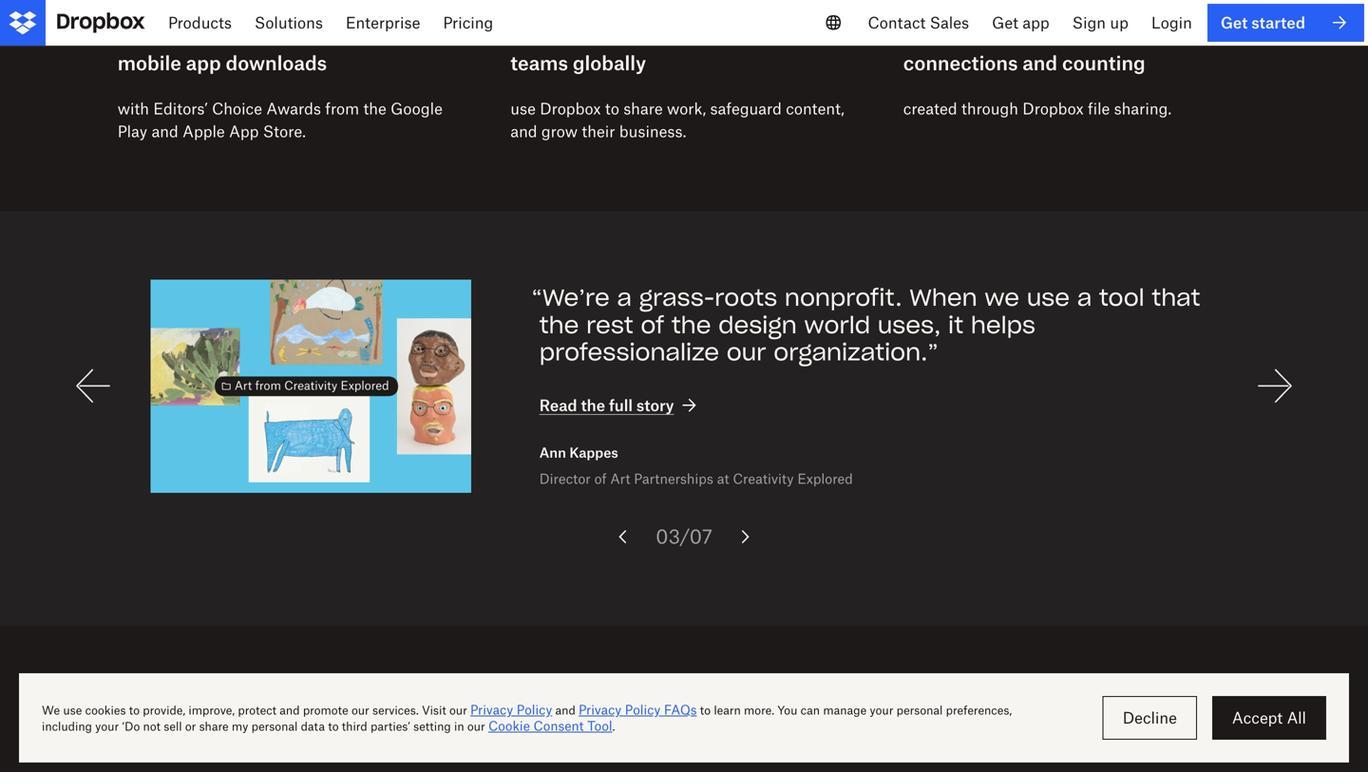 Task type: describe. For each thing, give the bounding box(es) containing it.
our
[[727, 338, 766, 367]]

enterprise
[[346, 13, 420, 32]]

use inside the "we're a grass-roots nonprofit. when we use a tool that the rest of the design world uses, it helps professionalize our organization."
[[1027, 283, 1070, 312]]

get app button
[[981, 0, 1061, 46]]

connections and counting
[[903, 51, 1146, 74]]

get for get app
[[992, 13, 1018, 32]]

google
[[391, 99, 443, 118]]

1 vertical spatial of
[[594, 471, 607, 487]]

03/07
[[656, 525, 712, 548]]

we
[[985, 283, 1020, 312]]

with editors' choice awards from the google play and apple app store.
[[118, 99, 443, 140]]

login
[[1151, 13, 1192, 32]]

app
[[229, 122, 259, 140]]

through
[[962, 99, 1018, 118]]

at
[[717, 471, 729, 487]]

awards
[[266, 99, 321, 118]]

art
[[610, 471, 630, 487]]

started for get started
[[1252, 13, 1305, 32]]

helps
[[971, 311, 1036, 340]]

teams
[[510, 51, 568, 74]]

connections
[[903, 51, 1018, 74]]

contact sales
[[868, 13, 969, 32]]

get started
[[1221, 13, 1305, 32]]

professionalize
[[539, 338, 719, 367]]

app for mobile
[[186, 51, 221, 74]]

partnerships
[[634, 471, 713, 487]]

director
[[539, 471, 591, 487]]

world
[[804, 311, 870, 340]]

sign up
[[1072, 13, 1129, 32]]

business.
[[619, 122, 686, 140]]

and inside 'with editors' choice awards from the google play and apple app store.'
[[152, 122, 178, 140]]

rest
[[586, 311, 633, 340]]

sign
[[1072, 13, 1106, 32]]

sign up link
[[1061, 0, 1140, 46]]

solutions button
[[243, 0, 334, 46]]

products button
[[157, 0, 243, 46]]

solutions
[[255, 13, 323, 32]]

with inside 'with editors' choice awards from the google play and apple app store.'
[[118, 99, 149, 118]]

read
[[539, 396, 577, 415]]

read the full story
[[539, 396, 674, 415]]

mobile
[[118, 51, 181, 74]]

app for get
[[1023, 13, 1050, 32]]

created
[[903, 99, 957, 118]]

design
[[718, 311, 797, 340]]

created through dropbox file sharing.
[[903, 99, 1172, 118]]

products
[[168, 13, 232, 32]]

contact sales link
[[856, 0, 981, 46]]

organization."
[[774, 338, 938, 367]]

apple
[[183, 122, 225, 140]]

grass-
[[639, 283, 715, 312]]

read the full story link
[[539, 394, 701, 417]]

get for get started with dropbox
[[95, 691, 177, 740]]

share
[[624, 99, 663, 118]]

pricing link
[[432, 0, 505, 46]]



Task type: vqa. For each thing, say whether or not it's contained in the screenshot.
share
yes



Task type: locate. For each thing, give the bounding box(es) containing it.
and down editors'
[[152, 122, 178, 140]]

get
[[1221, 13, 1248, 32], [992, 13, 1018, 32], [95, 691, 177, 740]]

dropbox
[[540, 99, 601, 118], [1023, 99, 1084, 118], [486, 691, 682, 740]]

to
[[605, 99, 619, 118]]

0 horizontal spatial a
[[617, 283, 632, 312]]

0 horizontal spatial started
[[188, 691, 363, 740]]

roots
[[715, 283, 777, 312]]

the
[[363, 99, 387, 118], [539, 311, 579, 340], [672, 311, 711, 340], [581, 396, 605, 415]]

0 horizontal spatial with
[[118, 99, 149, 118]]

the left roots
[[672, 311, 711, 340]]

editors'
[[153, 99, 208, 118]]

1 vertical spatial app
[[186, 51, 221, 74]]

play
[[118, 122, 147, 140]]

director of art partnerships at creativity explored
[[539, 471, 853, 487]]

creativity
[[733, 471, 794, 487]]

1 horizontal spatial get
[[992, 13, 1018, 32]]

1 horizontal spatial app
[[1023, 13, 1050, 32]]

0 vertical spatial started
[[1252, 13, 1305, 32]]

sharing.
[[1114, 99, 1172, 118]]

app inside popup button
[[1023, 13, 1050, 32]]

that
[[1152, 283, 1200, 312]]

0 horizontal spatial and
[[152, 122, 178, 140]]

started
[[1252, 13, 1305, 32], [188, 691, 363, 740]]

their
[[582, 122, 615, 140]]

the right from
[[363, 99, 387, 118]]

full
[[609, 396, 633, 415]]

explored
[[797, 471, 853, 487]]

the left the rest
[[539, 311, 579, 340]]

4.5b image
[[903, 0, 1251, 40]]

2 horizontal spatial and
[[1023, 51, 1058, 74]]

use dropbox to share work, safeguard content, and grow their business.
[[510, 99, 844, 140]]

downloads
[[226, 51, 327, 74]]

pricing
[[443, 13, 493, 32]]

globally
[[573, 51, 646, 74]]

a
[[617, 283, 632, 312], [1077, 283, 1092, 312]]

0 vertical spatial with
[[118, 99, 149, 118]]

counting
[[1062, 51, 1146, 74]]

and left grow
[[510, 122, 537, 140]]

of right the rest
[[641, 311, 664, 340]]

sales
[[930, 13, 969, 32]]

from
[[325, 99, 359, 118]]

uses,
[[878, 311, 941, 340]]

of left art
[[594, 471, 607, 487]]

of inside the "we're a grass-roots nonprofit. when we use a tool that the rest of the design world uses, it helps professionalize our organization."
[[641, 311, 664, 340]]

of
[[641, 311, 664, 340], [594, 471, 607, 487]]

choice
[[212, 99, 262, 118]]

a left grass-
[[617, 283, 632, 312]]

contact
[[868, 13, 926, 32]]

1 vertical spatial with
[[375, 691, 474, 740]]

600k+ image
[[510, 0, 858, 40]]

1 horizontal spatial a
[[1077, 283, 1092, 312]]

it
[[948, 311, 964, 340]]

get started with dropbox
[[95, 691, 682, 740]]

2 horizontal spatial get
[[1221, 13, 1248, 32]]

0 vertical spatial use
[[510, 99, 536, 118]]

ann
[[539, 445, 566, 461]]

1 horizontal spatial and
[[510, 122, 537, 140]]

0 horizontal spatial use
[[510, 99, 536, 118]]

started for get started with dropbox
[[188, 691, 363, 740]]

teams globally
[[510, 51, 646, 74]]

a left tool
[[1077, 283, 1092, 312]]

"we're a grass-roots nonprofit. when we use a tool that the rest of the design world uses, it helps professionalize our organization."
[[532, 283, 1200, 367]]

1 horizontal spatial use
[[1027, 283, 1070, 312]]

1 vertical spatial use
[[1027, 283, 1070, 312]]

use down the teams
[[510, 99, 536, 118]]

app up "connections and counting"
[[1023, 13, 1050, 32]]

content,
[[786, 99, 844, 118]]

2 a from the left
[[1077, 283, 1092, 312]]

tool
[[1099, 283, 1145, 312]]

story
[[636, 396, 674, 415]]

use
[[510, 99, 536, 118], [1027, 283, 1070, 312]]

use right we at the right top
[[1027, 283, 1070, 312]]

use inside use dropbox to share work, safeguard content, and grow their business.
[[510, 99, 536, 118]]

safeguard
[[710, 99, 782, 118]]

"we're
[[532, 283, 610, 312]]

1 horizontal spatial started
[[1252, 13, 1305, 32]]

1 a from the left
[[617, 283, 632, 312]]

when
[[909, 283, 977, 312]]

kappes
[[569, 445, 618, 461]]

enterprise link
[[334, 0, 432, 46]]

0 vertical spatial of
[[641, 311, 664, 340]]

app down products popup button
[[186, 51, 221, 74]]

file
[[1088, 99, 1110, 118]]

app
[[1023, 13, 1050, 32], [186, 51, 221, 74]]

the inside 'with editors' choice awards from the google play and apple app store.'
[[363, 99, 387, 118]]

nonprofit.
[[785, 283, 902, 312]]

work,
[[667, 99, 706, 118]]

1b+ image
[[118, 0, 465, 40]]

0 horizontal spatial of
[[594, 471, 607, 487]]

0 horizontal spatial app
[[186, 51, 221, 74]]

ann kappes
[[539, 445, 618, 461]]

1 vertical spatial started
[[188, 691, 363, 740]]

with
[[118, 99, 149, 118], [375, 691, 474, 740]]

and inside use dropbox to share work, safeguard content, and grow their business.
[[510, 122, 537, 140]]

0 horizontal spatial get
[[95, 691, 177, 740]]

a folder titled art from creativity explored with four images of art image
[[151, 280, 471, 493]]

0 vertical spatial app
[[1023, 13, 1050, 32]]

store.
[[263, 122, 306, 140]]

1 horizontal spatial of
[[641, 311, 664, 340]]

dropbox inside use dropbox to share work, safeguard content, and grow their business.
[[540, 99, 601, 118]]

up
[[1110, 13, 1129, 32]]

grow
[[541, 122, 578, 140]]

get inside popup button
[[992, 13, 1018, 32]]

and
[[1023, 51, 1058, 74], [152, 122, 178, 140], [510, 122, 537, 140]]

login link
[[1140, 0, 1204, 46]]

mobile app downloads
[[118, 51, 327, 74]]

the left full
[[581, 396, 605, 415]]

and down the get app popup button on the right of page
[[1023, 51, 1058, 74]]

1 horizontal spatial with
[[375, 691, 474, 740]]

get for get started
[[1221, 13, 1248, 32]]

get app
[[992, 13, 1050, 32]]

get started link
[[1207, 4, 1364, 42]]



